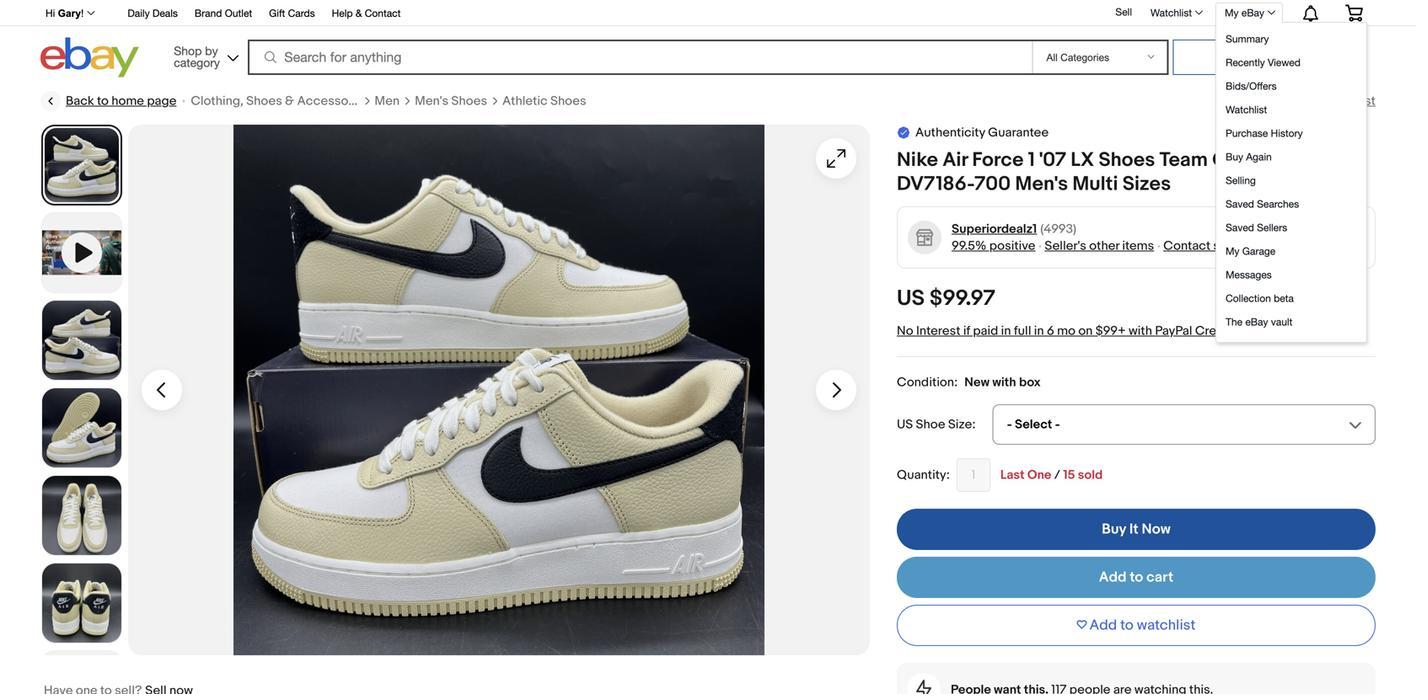 Task type: vqa. For each thing, say whether or not it's contained in the screenshot.
'Apply within filter' image
no



Task type: locate. For each thing, give the bounding box(es) containing it.
2 us from the top
[[897, 417, 913, 433]]

saved up seller
[[1226, 222, 1254, 234]]

men
[[375, 94, 400, 109]]

with inside condition: new with box
[[993, 375, 1016, 390]]

authenticity guarantee
[[916, 125, 1049, 140]]

1 vertical spatial add
[[1099, 569, 1127, 587]]

buy
[[1226, 151, 1244, 163], [1102, 521, 1127, 539]]

1 vertical spatial men's
[[1015, 172, 1068, 196]]

share
[[1232, 94, 1265, 109]]

shoes for clothing,
[[246, 94, 282, 109]]

add up the purchase history 'link'
[[1281, 94, 1305, 109]]

daily
[[128, 7, 150, 19]]

buy left it
[[1102, 521, 1127, 539]]

beta
[[1274, 293, 1294, 304]]

my for my garage
[[1226, 245, 1240, 257]]

authenticity
[[916, 125, 985, 140]]

1 in from the left
[[1001, 324, 1011, 339]]

add left cart
[[1099, 569, 1127, 587]]

watchlist right sell link
[[1151, 7, 1192, 19]]

add to watchlist
[[1281, 94, 1376, 109]]

1 horizontal spatial with
[[1129, 324, 1153, 339]]

None submit
[[1173, 40, 1315, 75]]

collection beta
[[1226, 293, 1294, 304]]

us up no
[[897, 286, 925, 312]]

& right "help"
[[356, 7, 362, 19]]

to left 'watchlist'
[[1121, 617, 1134, 635]]

text__icon image
[[897, 125, 911, 139]]

seller's other items link
[[1045, 239, 1154, 254]]

with
[[1129, 324, 1153, 339], [993, 375, 1016, 390]]

outlet
[[225, 7, 252, 19]]

1 vertical spatial ebay
[[1246, 316, 1269, 328]]

my up summary
[[1225, 7, 1239, 19]]

99.5%
[[952, 239, 987, 254]]

superiordealz1 link
[[952, 221, 1037, 238]]

watchlist
[[1151, 7, 1192, 19], [1322, 94, 1376, 109], [1226, 104, 1267, 116]]

add down add to cart "link"
[[1090, 617, 1117, 635]]

in left 6
[[1034, 324, 1044, 339]]

brand outlet
[[195, 7, 252, 19]]

contact left seller
[[1164, 239, 1211, 254]]

back to home page link
[[40, 91, 177, 111]]

account navigation
[[36, 0, 1376, 343]]

brand outlet link
[[195, 5, 252, 23]]

air
[[943, 148, 968, 172]]

help & contact link
[[332, 5, 401, 23]]

1 horizontal spatial watchlist
[[1226, 104, 1267, 116]]

1 vertical spatial my
[[1226, 245, 1240, 257]]

men's left lx
[[1015, 172, 1068, 196]]

back
[[66, 94, 94, 109]]

one
[[1028, 468, 1052, 483]]

force
[[972, 148, 1024, 172]]

0 vertical spatial add
[[1281, 94, 1305, 109]]

to left cart
[[1130, 569, 1144, 587]]

purchase history link
[[1222, 121, 1364, 145]]

0 vertical spatial &
[[356, 7, 362, 19]]

& inside account navigation
[[356, 7, 362, 19]]

shop by category button
[[166, 38, 242, 74]]

2 vertical spatial add
[[1090, 617, 1117, 635]]

1 vertical spatial watchlist link
[[1222, 98, 1364, 121]]

recently viewed
[[1226, 56, 1301, 68]]

contact
[[365, 7, 401, 19], [1164, 239, 1211, 254]]

with right $99+
[[1129, 324, 1153, 339]]

collection beta link
[[1222, 287, 1364, 310]]

if
[[964, 324, 970, 339]]

men's shoes link
[[415, 93, 487, 110]]

by
[[205, 44, 218, 58]]

messages
[[1226, 269, 1272, 281]]

condition: new with box
[[897, 375, 1041, 390]]

to right back
[[97, 94, 109, 109]]

us for us shoe size
[[897, 417, 913, 433]]

superiordealz1 image
[[908, 220, 942, 255]]

(4993)
[[1041, 222, 1077, 237]]

0 vertical spatial ebay
[[1242, 7, 1265, 19]]

add to cart
[[1099, 569, 1174, 587]]

watchlist link right sell link
[[1142, 3, 1211, 23]]

shoes right lx
[[1099, 148, 1155, 172]]

with left 'box'
[[993, 375, 1016, 390]]

back to home page
[[66, 94, 177, 109]]

my left garage
[[1226, 245, 1240, 257]]

1 horizontal spatial &
[[356, 7, 362, 19]]

picture 2 of 12 image
[[42, 301, 121, 380]]

watchlist up sail
[[1322, 94, 1376, 109]]

watchlist link up history
[[1222, 98, 1364, 121]]

men link
[[375, 93, 400, 110]]

guarantee
[[988, 125, 1049, 140]]

0 horizontal spatial with
[[993, 375, 1016, 390]]

gary
[[58, 8, 81, 19]]

us left shoe
[[897, 417, 913, 433]]

buy inside buy again link
[[1226, 151, 1244, 163]]

1 us from the top
[[897, 286, 925, 312]]

saved searches link
[[1222, 192, 1364, 216]]

shoes for athletic
[[551, 94, 587, 109]]

contact right "help"
[[365, 7, 401, 19]]

bids/offers
[[1226, 80, 1277, 92]]

picture 5 of 12 image
[[42, 564, 121, 643]]

superiordealz1
[[952, 222, 1037, 237]]

your shopping cart image
[[1345, 4, 1364, 21]]

99.5% positive link
[[952, 239, 1036, 254]]

1 horizontal spatial men's
[[1015, 172, 1068, 196]]

paypal
[[1155, 324, 1193, 339]]

1 vertical spatial us
[[897, 417, 913, 433]]

0 vertical spatial my
[[1225, 7, 1239, 19]]

video 1 of 1 image
[[42, 213, 121, 293]]

page
[[147, 94, 177, 109]]

ebay up summary
[[1242, 7, 1265, 19]]

add inside "link"
[[1099, 569, 1127, 587]]

0 vertical spatial saved
[[1226, 198, 1254, 210]]

watchlist link
[[1142, 3, 1211, 23], [1222, 98, 1364, 121]]

multi
[[1073, 172, 1118, 196]]

& left accessories at the top left of the page
[[285, 94, 294, 109]]

2 saved from the top
[[1226, 222, 1254, 234]]

saved for saved searches
[[1226, 198, 1254, 210]]

my for my ebay
[[1225, 7, 1239, 19]]

1 saved from the top
[[1226, 198, 1254, 210]]

new
[[965, 375, 990, 390]]

in
[[1001, 324, 1011, 339], [1034, 324, 1044, 339]]

to inside button
[[1121, 617, 1134, 635]]

again
[[1246, 151, 1272, 163]]

0 horizontal spatial contact
[[365, 7, 401, 19]]

shoes right athletic
[[551, 94, 587, 109]]

athletic shoes
[[503, 94, 587, 109]]

add inside button
[[1090, 617, 1117, 635]]

1 horizontal spatial buy
[[1226, 151, 1244, 163]]

saved down selling
[[1226, 198, 1254, 210]]

shoes
[[246, 94, 282, 109], [451, 94, 487, 109], [551, 94, 587, 109], [1099, 148, 1155, 172]]

0 vertical spatial contact
[[365, 7, 401, 19]]

0 vertical spatial buy
[[1226, 151, 1244, 163]]

1 horizontal spatial watchlist link
[[1222, 98, 1364, 121]]

0 vertical spatial men's
[[415, 94, 449, 109]]

shoes left athletic
[[451, 94, 487, 109]]

my
[[1225, 7, 1239, 19], [1226, 245, 1240, 257]]

saved sellers link
[[1222, 216, 1364, 239]]

gold
[[1213, 148, 1257, 172]]

shoes right clothing,
[[246, 94, 282, 109]]

to up the purchase history 'link'
[[1308, 94, 1319, 109]]

us $99.97
[[897, 286, 996, 312]]

positive
[[990, 239, 1036, 254]]

$99.97
[[930, 286, 996, 312]]

0 horizontal spatial watchlist link
[[1142, 3, 1211, 23]]

0 horizontal spatial &
[[285, 94, 294, 109]]

1 horizontal spatial contact
[[1164, 239, 1211, 254]]

ebay for my
[[1242, 7, 1265, 19]]

ebay for the
[[1246, 316, 1269, 328]]

to inside "link"
[[1130, 569, 1144, 587]]

to for cart
[[1130, 569, 1144, 587]]

other
[[1090, 239, 1120, 254]]

purchase
[[1226, 127, 1268, 139]]

1 vertical spatial saved
[[1226, 222, 1254, 234]]

add for add to cart
[[1099, 569, 1127, 587]]

2 horizontal spatial watchlist
[[1322, 94, 1376, 109]]

shop by category banner
[[36, 0, 1376, 343]]

2 in from the left
[[1034, 324, 1044, 339]]

help
[[332, 7, 353, 19]]

lx
[[1071, 148, 1094, 172]]

in left 'full'
[[1001, 324, 1011, 339]]

watchlist up purchase
[[1226, 104, 1267, 116]]

ebay right the
[[1246, 316, 1269, 328]]

1 vertical spatial buy
[[1102, 521, 1127, 539]]

1 vertical spatial &
[[285, 94, 294, 109]]

0 vertical spatial us
[[897, 286, 925, 312]]

0 horizontal spatial in
[[1001, 324, 1011, 339]]

us
[[897, 286, 925, 312], [897, 417, 913, 433]]

with details__icon image
[[916, 680, 932, 695]]

saved
[[1226, 198, 1254, 210], [1226, 222, 1254, 234]]

buy up selling
[[1226, 151, 1244, 163]]

team
[[1160, 148, 1208, 172]]

nike air force 1 '07 lx shoes team gold black sail dv7186-700 men's multi sizes - picture 1 of 12 image
[[128, 125, 870, 656]]

no interest if paid in full in 6 mo on $99+ with paypal credit* link
[[897, 324, 1237, 339]]

men's right the men
[[415, 94, 449, 109]]

shoes inside nike air force 1 '07 lx shoes team gold black sail dv7186-700 men's multi sizes
[[1099, 148, 1155, 172]]

1 horizontal spatial in
[[1034, 324, 1044, 339]]

daily deals
[[128, 7, 178, 19]]

category
[[174, 56, 220, 70]]

it
[[1130, 521, 1139, 539]]

shop by category
[[174, 44, 220, 70]]

0 horizontal spatial buy
[[1102, 521, 1127, 539]]

0 horizontal spatial men's
[[415, 94, 449, 109]]

1 vertical spatial with
[[993, 375, 1016, 390]]

watchlist
[[1137, 617, 1196, 635]]

0 vertical spatial with
[[1129, 324, 1153, 339]]

men's inside nike air force 1 '07 lx shoes team gold black sail dv7186-700 men's multi sizes
[[1015, 172, 1068, 196]]



Task type: describe. For each thing, give the bounding box(es) containing it.
no interest if paid in full in 6 mo on $99+ with paypal credit*
[[897, 324, 1237, 339]]

selling link
[[1222, 169, 1364, 192]]

contact seller
[[1164, 239, 1245, 254]]

box
[[1019, 375, 1041, 390]]

dv7186-
[[897, 172, 975, 196]]

last
[[1001, 468, 1025, 483]]

Search for anything text field
[[251, 41, 1029, 73]]

searches
[[1257, 198, 1299, 210]]

picture 3 of 12 image
[[42, 389, 121, 468]]

gift cards link
[[269, 5, 315, 23]]

cards
[[288, 7, 315, 19]]

buy it now
[[1102, 521, 1171, 539]]

buy again link
[[1222, 145, 1364, 169]]

athletic
[[503, 94, 548, 109]]

black
[[1262, 148, 1312, 172]]

add for add to watchlist
[[1281, 94, 1305, 109]]

last one / 15 sold
[[1001, 468, 1103, 483]]

shop
[[174, 44, 202, 58]]

picture 4 of 12 image
[[42, 476, 121, 556]]

collection
[[1226, 293, 1271, 304]]

99.5% positive
[[952, 239, 1036, 254]]

sail
[[1316, 148, 1350, 172]]

0 horizontal spatial watchlist
[[1151, 7, 1192, 19]]

viewed
[[1268, 56, 1301, 68]]

add to watchlist
[[1090, 617, 1196, 635]]

clothing,
[[191, 94, 244, 109]]

brand
[[195, 7, 222, 19]]

the ebay vault link
[[1222, 310, 1364, 334]]

purchase history
[[1226, 127, 1303, 139]]

clothing, shoes & accessories link
[[191, 93, 370, 110]]

add to cart link
[[897, 557, 1376, 599]]

add to watchlist button
[[897, 605, 1376, 647]]

seller
[[1214, 239, 1245, 254]]

Quantity: text field
[[957, 459, 991, 492]]

garage
[[1243, 245, 1276, 257]]

interest
[[916, 324, 961, 339]]

mo
[[1057, 324, 1076, 339]]

shoes for men's
[[451, 94, 487, 109]]

daily deals link
[[128, 5, 178, 23]]

sell link
[[1108, 6, 1140, 18]]

help & contact
[[332, 7, 401, 19]]

accessories
[[297, 94, 370, 109]]

to for home
[[97, 94, 109, 109]]

gift cards
[[269, 7, 315, 19]]

none submit inside shop by category banner
[[1173, 40, 1315, 75]]

buy for buy it now
[[1102, 521, 1127, 539]]

saved searches
[[1226, 198, 1299, 210]]

buy again
[[1226, 151, 1272, 163]]

picture 1 of 12 image
[[43, 126, 121, 204]]

shoe
[[916, 417, 946, 433]]

buy for buy again
[[1226, 151, 1244, 163]]

home
[[111, 94, 144, 109]]

the
[[1226, 316, 1243, 328]]

men's shoes
[[415, 94, 487, 109]]

seller's other items
[[1045, 239, 1154, 254]]

full
[[1014, 324, 1032, 339]]

now
[[1142, 521, 1171, 539]]

seller's
[[1045, 239, 1087, 254]]

sell
[[1116, 6, 1132, 18]]

1 vertical spatial contact
[[1164, 239, 1211, 254]]

my garage
[[1226, 245, 1276, 257]]

/
[[1055, 468, 1061, 483]]

selling
[[1226, 175, 1256, 186]]

history
[[1271, 127, 1303, 139]]

size
[[948, 417, 972, 433]]

us shoe size
[[897, 417, 972, 433]]

quantity:
[[897, 468, 950, 483]]

credit*
[[1195, 324, 1237, 339]]

contact inside help & contact link
[[365, 7, 401, 19]]

saved sellers
[[1226, 222, 1288, 234]]

paid
[[973, 324, 999, 339]]

my garage link
[[1222, 239, 1364, 263]]

us for us $99.97
[[897, 286, 925, 312]]

items
[[1123, 239, 1154, 254]]

vault
[[1271, 316, 1293, 328]]

nike air force 1 '07 lx shoes team gold black sail dv7186-700 men's multi sizes
[[897, 148, 1350, 196]]

0 vertical spatial watchlist link
[[1142, 3, 1211, 23]]

'07
[[1040, 148, 1067, 172]]

1
[[1028, 148, 1035, 172]]

saved for saved sellers
[[1226, 222, 1254, 234]]

nike
[[897, 148, 938, 172]]

to for watchlist
[[1308, 94, 1319, 109]]

my ebay link
[[1216, 3, 1283, 23]]

athletic shoes link
[[503, 93, 587, 110]]

700
[[975, 172, 1011, 196]]

hi gary !
[[46, 8, 84, 19]]

condition:
[[897, 375, 958, 390]]

deals
[[153, 7, 178, 19]]

my ebay
[[1225, 7, 1265, 19]]

add for add to watchlist
[[1090, 617, 1117, 635]]

superiordealz1 (4993)
[[952, 222, 1077, 237]]

messages link
[[1222, 263, 1364, 287]]

15
[[1063, 468, 1075, 483]]

buy it now link
[[897, 509, 1376, 551]]

clothing, shoes & accessories men
[[191, 94, 400, 109]]

to for watchlist
[[1121, 617, 1134, 635]]

!
[[81, 8, 84, 19]]



